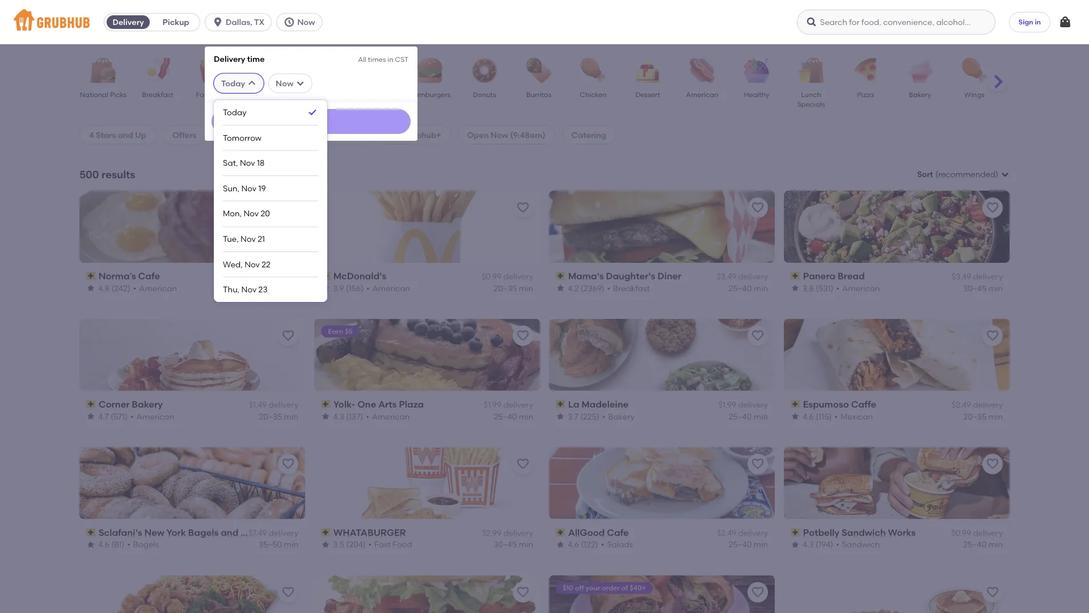 Task type: describe. For each thing, give the bounding box(es) containing it.
chicken image
[[574, 58, 614, 83]]

delivery for espumoso caffe
[[974, 400, 1004, 410]]

1 horizontal spatial mexican
[[841, 411, 874, 421]]

$0
[[223, 130, 232, 140]]

thu, nov 23
[[223, 285, 268, 294]]

bakery image
[[901, 58, 941, 83]]

sandwich for •
[[843, 540, 880, 549]]

18
[[257, 158, 265, 168]]

yolk- one arts plaza
[[334, 399, 424, 410]]

star icon image for norma's cafe
[[86, 284, 95, 293]]

chicken
[[580, 90, 607, 98]]

wings image
[[955, 58, 995, 83]]

breakfast image
[[138, 58, 178, 83]]

• bakery
[[603, 411, 635, 421]]

cafe for allgood cafe
[[607, 527, 629, 538]]

sun, nov 19
[[223, 183, 266, 193]]

panera
[[804, 270, 836, 281]]

allgood
[[569, 527, 605, 538]]

tue, nov 21
[[223, 234, 265, 244]]

earn $5
[[328, 327, 353, 336]]

sat, nov 18
[[223, 158, 265, 168]]

• american for mcdonald's
[[367, 283, 410, 293]]

salads
[[607, 540, 634, 549]]

star icon image for panera bread
[[791, 284, 800, 293]]

$2.49 for caffe
[[952, 400, 972, 410]]

$0 delivery
[[223, 130, 265, 140]]

daughter's
[[606, 270, 656, 281]]

4.8 (242)
[[98, 283, 130, 293]]

delivery for sclafani's new york bagels and sandwiches
[[269, 528, 299, 538]]

min for espumoso caffe
[[989, 411, 1004, 421]]

american for corner bakery
[[136, 411, 174, 421]]

subscription pass image for norma's cafe
[[86, 272, 96, 280]]

25–40 min for yolk- one arts plaza
[[494, 411, 534, 421]]

coffee
[[248, 90, 271, 98]]

2 vertical spatial now
[[491, 130, 509, 140]]

20–35 for corner bakery
[[259, 411, 282, 421]]

1 horizontal spatial svg image
[[806, 16, 818, 28]]

3.9
[[333, 283, 344, 293]]

tacos
[[366, 90, 385, 98]]

pizza image
[[846, 58, 886, 83]]

• for mcdonald's
[[367, 283, 370, 293]]

dessert
[[636, 90, 661, 98]]

$0.99 for potbelly sandwich works
[[952, 528, 972, 538]]

delivery for delivery
[[113, 17, 144, 27]]

sandwiches
[[241, 527, 295, 538]]

catering
[[572, 130, 607, 140]]

(531)
[[816, 283, 834, 293]]

wings
[[965, 90, 985, 98]]

star icon image for corner bakery
[[86, 412, 95, 421]]

today for svg image to the middle
[[221, 78, 245, 88]]

25–40 for allgood cafe
[[729, 540, 752, 549]]

4.8
[[98, 283, 109, 293]]

dessert image
[[628, 58, 668, 83]]

subscription pass image for potbelly sandwich works
[[791, 528, 801, 536]]

delivery for delivery time
[[214, 54, 245, 64]]

svg image for now
[[284, 16, 295, 28]]

dallas, tx
[[226, 17, 265, 27]]

4.3 for potbelly sandwich works
[[803, 540, 814, 549]]

0 horizontal spatial in
[[388, 55, 394, 63]]

30–45 for whataburger
[[494, 540, 517, 549]]

dallas, tx button
[[205, 13, 277, 31]]

delivery for allgood cafe
[[739, 528, 769, 538]]

subscription pass image for allgood cafe
[[556, 528, 566, 536]]

save this restaurant image for panera bread
[[987, 201, 1000, 214]]

star icon image for la madeleine
[[556, 412, 565, 421]]

30–45 min for panera bread
[[964, 283, 1004, 293]]

american for norma's cafe
[[139, 283, 177, 293]]

min for mama's daughter's diner
[[754, 283, 769, 293]]

4.3 (194)
[[803, 540, 834, 549]]

burritos image
[[519, 58, 559, 83]]

min for panera bread
[[989, 283, 1004, 293]]

20–35 for mcdonald's
[[494, 283, 517, 293]]

coffee and tea image
[[247, 58, 287, 83]]

subscription pass image for la madeleine
[[556, 400, 566, 408]]

min for potbelly sandwich works
[[989, 540, 1004, 549]]

delivery for potbelly sandwich works
[[974, 528, 1004, 538]]

$1.49
[[249, 400, 267, 410]]

less
[[345, 130, 362, 140]]

20–35 for espumoso caffe
[[964, 411, 987, 421]]

$10
[[563, 584, 574, 592]]

caffe
[[852, 399, 877, 410]]

mon,
[[223, 209, 242, 218]]

0 horizontal spatial svg image
[[296, 79, 305, 88]]

american down american image
[[687, 90, 719, 98]]

potbelly
[[804, 527, 840, 538]]

save this restaurant image for allgood cafe
[[752, 457, 765, 471]]

$3.49 delivery for panera bread
[[952, 272, 1004, 281]]

donuts
[[473, 90, 496, 98]]

national picks
[[80, 90, 127, 98]]

nov for tue,
[[241, 234, 256, 244]]

delivery button
[[105, 13, 152, 31]]

today option
[[223, 100, 318, 125]]

3.5
[[333, 540, 345, 549]]

min for corner bakery
[[284, 411, 299, 421]]

20–35 min for mcdonald's
[[494, 283, 534, 293]]

wed,
[[223, 259, 243, 269]]

yolk-
[[334, 399, 356, 410]]

• for mama's daughter's diner
[[608, 283, 611, 293]]

star icon image for potbelly sandwich works
[[791, 540, 800, 549]]

25–40 min for allgood cafe
[[729, 540, 769, 549]]

35–50 min
[[259, 540, 299, 549]]

delivery for mama's daughter's diner
[[739, 272, 769, 281]]

$2.49 delivery for espumoso caffe
[[952, 400, 1004, 410]]

sign in
[[1019, 18, 1042, 26]]

your
[[586, 584, 601, 592]]

$3.49 for panera bread
[[952, 272, 972, 281]]

allgood cafe
[[569, 527, 629, 538]]

0 vertical spatial mexican
[[307, 90, 335, 98]]

lunch specials
[[798, 90, 826, 108]]

4.6 for allgood cafe
[[568, 540, 579, 549]]

$40+
[[630, 584, 646, 592]]

plaza
[[399, 399, 424, 410]]

corner
[[99, 399, 130, 410]]

list box inside main navigation navigation
[[223, 100, 318, 302]]

$1.49 delivery
[[249, 400, 299, 410]]

• breakfast
[[608, 283, 650, 293]]

25–40 min for mama's daughter's diner
[[729, 283, 769, 293]]

delivery for mcdonald's
[[504, 272, 534, 281]]

25–40 min for la madeleine
[[729, 411, 769, 421]]

4
[[89, 130, 94, 140]]

coffee and tea
[[248, 90, 285, 108]]

• for whataburger
[[369, 540, 372, 549]]

• for yolk- one arts plaza
[[366, 411, 369, 421]]

tea
[[261, 100, 273, 108]]

4.6 for espumoso caffe
[[803, 411, 814, 421]]

bakery for • bakery
[[609, 411, 635, 421]]

times
[[368, 55, 386, 63]]

results
[[102, 168, 135, 181]]

and inside the coffee and tea
[[272, 90, 285, 98]]

diner
[[658, 270, 682, 281]]

21
[[258, 234, 265, 244]]

25–40 min for potbelly sandwich works
[[964, 540, 1004, 549]]

healthy
[[744, 90, 770, 98]]

subscription pass image for whataburger
[[321, 528, 331, 536]]

open
[[467, 130, 489, 140]]

time
[[247, 54, 265, 64]]

offers
[[173, 130, 196, 140]]

donuts image
[[465, 58, 505, 83]]

subscription pass image for espumoso caffe
[[791, 400, 801, 408]]

mama's daughter's diner
[[569, 270, 682, 281]]

1 horizontal spatial bagels
[[188, 527, 219, 538]]

30–45 min for whataburger
[[494, 540, 534, 549]]

(194)
[[816, 540, 834, 549]]

earn
[[328, 327, 343, 336]]

potbelly sandwich works
[[804, 527, 916, 538]]

open now (9:48am)
[[467, 130, 546, 140]]

1 horizontal spatial food
[[393, 540, 412, 549]]

national picks image
[[83, 58, 123, 83]]

$5
[[345, 327, 353, 336]]

arts
[[379, 399, 397, 410]]

20–35 min for corner bakery
[[259, 411, 299, 421]]

min for sclafani's new york bagels and sandwiches
[[284, 540, 299, 549]]

4.6 (81)
[[98, 540, 124, 549]]

$3.49 delivery for mama's daughter's diner
[[717, 272, 769, 281]]

tacos image
[[356, 58, 396, 83]]

corner bakery
[[99, 399, 163, 410]]

nov for sat,
[[240, 158, 255, 168]]

4.2
[[568, 283, 579, 293]]

$2.49 for cafe
[[717, 528, 737, 538]]

subscription pass image for yolk- one arts plaza
[[321, 400, 331, 408]]

cst
[[395, 55, 409, 63]]

$4.49
[[247, 272, 267, 281]]

delivery for panera bread
[[974, 272, 1004, 281]]

nov for sun,
[[241, 183, 257, 193]]

0 vertical spatial breakfast
[[142, 90, 174, 98]]

2 vertical spatial and
[[221, 527, 239, 538]]

stars
[[96, 130, 116, 140]]

sclafani's new york bagels and sandwiches
[[99, 527, 295, 538]]



Task type: locate. For each thing, give the bounding box(es) containing it.
2 horizontal spatial svg image
[[1059, 15, 1073, 29]]

la
[[569, 399, 580, 410]]

$1.99 delivery for la madeleine
[[719, 400, 769, 410]]

star icon image for espumoso caffe
[[791, 412, 800, 421]]

•
[[133, 283, 136, 293], [367, 283, 370, 293], [608, 283, 611, 293], [837, 283, 840, 293], [131, 411, 134, 421], [366, 411, 369, 421], [603, 411, 606, 421], [835, 411, 838, 421], [127, 540, 130, 549], [369, 540, 372, 549], [601, 540, 605, 549], [837, 540, 840, 549]]

$7.49 delivery
[[249, 528, 299, 538]]

star icon image left 3.5
[[321, 540, 330, 549]]

mexican image
[[301, 58, 341, 83]]

delivery right $0
[[234, 130, 265, 140]]

fast
[[196, 90, 210, 98], [375, 540, 391, 549]]

now button
[[277, 13, 327, 31]]

1 horizontal spatial $1.99
[[719, 400, 737, 410]]

(225)
[[581, 411, 600, 421]]

healthy image
[[737, 58, 777, 83]]

today
[[221, 78, 245, 88], [223, 107, 247, 117]]

4.7 (571)
[[98, 411, 128, 421]]

2 $3.49 from the left
[[952, 272, 972, 281]]

mexican down caffe
[[841, 411, 874, 421]]

$0.99 for mcdonald's
[[482, 272, 502, 281]]

cafe up • salads in the right of the page
[[607, 527, 629, 538]]

• fast food
[[369, 540, 412, 549]]

mexican
[[307, 90, 335, 98], [841, 411, 874, 421]]

save this restaurant image
[[517, 201, 530, 214], [987, 201, 1000, 214], [517, 329, 530, 343], [752, 329, 765, 343], [752, 457, 765, 471], [987, 457, 1000, 471]]

1 horizontal spatial 4.3
[[803, 540, 814, 549]]

(204)
[[346, 540, 366, 549]]

today up $0
[[223, 107, 247, 117]]

0 vertical spatial $2.49 delivery
[[952, 400, 1004, 410]]

espumoso
[[804, 399, 850, 410]]

sat,
[[223, 158, 238, 168]]

star icon image left 4.3 (194)
[[791, 540, 800, 549]]

• american down bread
[[837, 283, 881, 293]]

espumoso caffe
[[804, 399, 877, 410]]

now up the coffee and tea
[[276, 78, 294, 88]]

cafe right "norma's"
[[138, 270, 160, 281]]

4.6 left (122)
[[568, 540, 579, 549]]

0 horizontal spatial $2.49
[[717, 528, 737, 538]]

subscription pass image left "yolk-"
[[321, 400, 331, 408]]

nov left 21
[[241, 234, 256, 244]]

1 horizontal spatial 20–35 min
[[494, 283, 534, 293]]

0 horizontal spatial breakfast
[[142, 90, 174, 98]]

svg image right tx
[[284, 16, 295, 28]]

order
[[602, 584, 620, 592]]

0 vertical spatial today
[[221, 78, 245, 88]]

delivery for yolk- one arts plaza
[[504, 400, 534, 410]]

svg image up lunch specials image
[[806, 16, 818, 28]]

sign in button
[[1010, 12, 1051, 32]]

svg image
[[212, 16, 224, 28], [284, 16, 295, 28], [248, 79, 257, 88]]

(115)
[[816, 411, 832, 421]]

american down arts
[[372, 411, 410, 421]]

0 horizontal spatial bagels
[[133, 540, 159, 549]]

subscription pass image left the potbelly
[[791, 528, 801, 536]]

dallas,
[[226, 17, 253, 27]]

2 horizontal spatial svg image
[[284, 16, 295, 28]]

star icon image left 3.7
[[556, 412, 565, 421]]

min for yolk- one arts plaza
[[519, 411, 534, 421]]

min
[[519, 283, 534, 293], [754, 283, 769, 293], [989, 283, 1004, 293], [284, 411, 299, 421], [519, 411, 534, 421], [754, 411, 769, 421], [989, 411, 1004, 421], [284, 540, 299, 549], [519, 540, 534, 549], [754, 540, 769, 549], [989, 540, 1004, 549]]

1 horizontal spatial $0.99 delivery
[[952, 528, 1004, 538]]

• american for norma's cafe
[[133, 283, 177, 293]]

0 vertical spatial 4.3
[[333, 411, 344, 421]]

22
[[262, 259, 271, 269]]

1 horizontal spatial svg image
[[248, 79, 257, 88]]

norma's
[[99, 270, 136, 281]]

0 horizontal spatial 20–35 min
[[259, 411, 299, 421]]

list box containing today
[[223, 100, 318, 302]]

2 $1.99 delivery from the left
[[719, 400, 769, 410]]

0 horizontal spatial mexican
[[307, 90, 335, 98]]

25–40 for la madeleine
[[729, 411, 752, 421]]

subscription pass image
[[791, 272, 801, 280], [321, 400, 331, 408], [556, 400, 566, 408], [791, 400, 801, 408], [86, 528, 96, 536], [791, 528, 801, 536]]

4.6 (122)
[[568, 540, 599, 549]]

delivery
[[269, 272, 299, 281], [504, 272, 534, 281], [739, 272, 769, 281], [974, 272, 1004, 281], [269, 400, 299, 410], [504, 400, 534, 410], [739, 400, 769, 410], [974, 400, 1004, 410], [269, 528, 299, 538], [504, 528, 534, 538], [739, 528, 769, 538], [974, 528, 1004, 538]]

subscription pass image left corner
[[86, 400, 96, 408]]

0 horizontal spatial $3.49
[[717, 272, 737, 281]]

whataburger
[[334, 527, 406, 538]]

breakfast down breakfast image
[[142, 90, 174, 98]]

in inside button
[[1036, 18, 1042, 26]]

norma's cafe
[[99, 270, 160, 281]]

1 horizontal spatial 30–45
[[494, 540, 517, 549]]

sandwich
[[842, 527, 886, 538], [843, 540, 880, 549]]

off
[[575, 584, 584, 592]]

one
[[358, 399, 376, 410]]

$1.99 for la madeleine
[[719, 400, 737, 410]]

subscription pass image
[[86, 272, 96, 280], [321, 272, 331, 280], [556, 272, 566, 280], [86, 400, 96, 408], [321, 528, 331, 536], [556, 528, 566, 536]]

1 vertical spatial in
[[388, 55, 394, 63]]

nov for wed,
[[245, 259, 260, 269]]

star icon image left 4.6 (115)
[[791, 412, 800, 421]]

food down the fast food image
[[212, 90, 228, 98]]

delivery
[[113, 17, 144, 27], [214, 54, 245, 64], [234, 130, 265, 140]]

mon, nov 20
[[223, 209, 270, 218]]

0 vertical spatial and
[[272, 90, 285, 98]]

subscription pass image left whataburger
[[321, 528, 331, 536]]

$3.49 for mama's daughter's diner
[[717, 272, 737, 281]]

25–40
[[729, 283, 752, 293], [494, 411, 517, 421], [729, 411, 752, 421], [729, 540, 752, 549], [964, 540, 987, 549]]

svg image right sign in button
[[1059, 15, 1073, 29]]

svg image up coffee
[[248, 79, 257, 88]]

all
[[358, 55, 366, 63]]

american down norma's cafe
[[139, 283, 177, 293]]

specials
[[798, 100, 826, 108]]

sign
[[1019, 18, 1034, 26]]

delivery for la madeleine
[[739, 400, 769, 410]]

star icon image for whataburger
[[321, 540, 330, 549]]

1 horizontal spatial breakfast
[[614, 283, 650, 293]]

• down norma's cafe
[[133, 283, 136, 293]]

$0.99 delivery for mcdonald's
[[482, 272, 534, 281]]

star icon image left the 4.2
[[556, 284, 565, 293]]

minutes
[[303, 130, 333, 140]]

$0.99 delivery
[[482, 272, 534, 281], [952, 528, 1004, 538]]

1 horizontal spatial 20–35
[[494, 283, 517, 293]]

$4.49 delivery
[[247, 272, 299, 281]]

$0.99 delivery for potbelly sandwich works
[[952, 528, 1004, 538]]

• for la madeleine
[[603, 411, 606, 421]]

$10 off your order of $40+
[[563, 584, 646, 592]]

• for allgood cafe
[[601, 540, 605, 549]]

2 vertical spatial bakery
[[609, 411, 635, 421]]

min for mcdonald's
[[519, 283, 534, 293]]

sandwich down 'potbelly sandwich works'
[[843, 540, 880, 549]]

subscription pass image left "allgood"
[[556, 528, 566, 536]]

1 horizontal spatial now
[[298, 17, 315, 27]]

4.3 down "yolk-"
[[333, 411, 344, 421]]

star icon image left 3.8
[[791, 284, 800, 293]]

1 vertical spatial fast
[[375, 540, 391, 549]]

nov
[[240, 158, 255, 168], [241, 183, 257, 193], [244, 209, 259, 218], [241, 234, 256, 244], [245, 259, 260, 269], [242, 285, 257, 294]]

0 horizontal spatial 30–45
[[259, 283, 282, 293]]

american
[[687, 90, 719, 98], [139, 283, 177, 293], [373, 283, 410, 293], [843, 283, 881, 293], [136, 411, 174, 421], [372, 411, 410, 421]]

0 vertical spatial sandwich
[[842, 527, 886, 538]]

subscription pass image left "norma's"
[[86, 272, 96, 280]]

1 horizontal spatial $3.49 delivery
[[952, 272, 1004, 281]]

1 vertical spatial cafe
[[607, 527, 629, 538]]

lunch specials image
[[792, 58, 832, 83]]

0 horizontal spatial and
[[118, 130, 133, 140]]

svg image right coffee and tea image
[[296, 79, 305, 88]]

$2.49 delivery for allgood cafe
[[717, 528, 769, 538]]

bread
[[838, 270, 865, 281]]

svg image inside now button
[[284, 16, 295, 28]]

american down corner bakery
[[136, 411, 174, 421]]

2 horizontal spatial and
[[272, 90, 285, 98]]

1 horizontal spatial $2.49 delivery
[[952, 400, 1004, 410]]

• sandwich
[[837, 540, 880, 549]]

today up fast food
[[221, 78, 245, 88]]

update button
[[212, 109, 411, 134]]

3.8 (531)
[[803, 283, 834, 293]]

subscription pass image for corner bakery
[[86, 400, 96, 408]]

bakery for corner bakery
[[132, 399, 163, 410]]

subscription pass image left la
[[556, 400, 566, 408]]

0 vertical spatial delivery
[[113, 17, 144, 27]]

0 vertical spatial 30–45 min
[[964, 283, 1004, 293]]

1 $1.99 from the left
[[484, 400, 502, 410]]

nov for mon,
[[244, 209, 259, 218]]

main navigation navigation
[[0, 0, 1090, 613]]

star icon image for mcdonald's
[[321, 284, 330, 293]]

• american down norma's cafe
[[133, 283, 177, 293]]

• for potbelly sandwich works
[[837, 540, 840, 549]]

1 horizontal spatial and
[[221, 527, 239, 538]]

svg image left the dallas,
[[212, 16, 224, 28]]

now right tx
[[298, 17, 315, 27]]

4.6 left (81)
[[98, 540, 109, 549]]

1 horizontal spatial cafe
[[607, 527, 629, 538]]

1 vertical spatial bagels
[[133, 540, 159, 549]]

0 horizontal spatial $1.99 delivery
[[484, 400, 534, 410]]

1 $3.49 from the left
[[717, 272, 737, 281]]

nov for thu,
[[242, 285, 257, 294]]

30–45 for panera bread
[[964, 283, 987, 293]]

0 vertical spatial now
[[298, 17, 315, 27]]

0 horizontal spatial fast
[[196, 90, 210, 98]]

delivery for corner bakery
[[269, 400, 299, 410]]

1 vertical spatial sandwich
[[843, 540, 880, 549]]

0 horizontal spatial cafe
[[138, 270, 160, 281]]

fast down whataburger
[[375, 540, 391, 549]]

• right (115)
[[835, 411, 838, 421]]

0 horizontal spatial svg image
[[212, 16, 224, 28]]

in right sign
[[1036, 18, 1042, 26]]

25–40 for potbelly sandwich works
[[964, 540, 987, 549]]

star icon image for allgood cafe
[[556, 540, 565, 549]]

subscription pass image for mama's daughter's diner
[[556, 272, 566, 280]]

• american for panera bread
[[837, 283, 881, 293]]

$2.49 delivery
[[952, 400, 1004, 410], [717, 528, 769, 538]]

sandwich up • sandwich
[[842, 527, 886, 538]]

save this restaurant image for potbelly sandwich works
[[987, 457, 1000, 471]]

nov left 18
[[240, 158, 255, 168]]

30
[[291, 130, 301, 140]]

delivery for whataburger
[[504, 528, 534, 538]]

1 horizontal spatial $2.49
[[952, 400, 972, 410]]

save this restaurant image for mcdonald's
[[517, 201, 530, 214]]

american image
[[683, 58, 723, 83]]

up
[[135, 130, 146, 140]]

fast food
[[196, 90, 228, 98]]

0 horizontal spatial 30–45 min
[[494, 540, 534, 549]]

0 vertical spatial bakery
[[909, 90, 932, 98]]

update
[[299, 117, 324, 125]]

delivery for norma's cafe
[[269, 272, 299, 281]]

4.3
[[333, 411, 344, 421], [803, 540, 814, 549]]

1 vertical spatial today
[[223, 107, 247, 117]]

tomorrow
[[223, 133, 262, 142]]

subscription pass image left panera
[[791, 272, 801, 280]]

1 horizontal spatial fast
[[375, 540, 391, 549]]

fast food image
[[192, 58, 232, 83]]

• right (81)
[[127, 540, 130, 549]]

1 horizontal spatial 4.6
[[568, 540, 579, 549]]

star icon image left 4.3 (137)
[[321, 412, 330, 421]]

1 vertical spatial $0.99 delivery
[[952, 528, 1004, 538]]

25–40 for yolk- one arts plaza
[[494, 411, 517, 421]]

bagels
[[188, 527, 219, 538], [133, 540, 159, 549]]

• down madeleine
[[603, 411, 606, 421]]

subscription pass image left mama's at the top
[[556, 272, 566, 280]]

0 vertical spatial cafe
[[138, 270, 160, 281]]

and left up
[[118, 130, 133, 140]]

• down one at the bottom
[[366, 411, 369, 421]]

• american down arts
[[366, 411, 410, 421]]

1 vertical spatial and
[[118, 130, 133, 140]]

mexican up check icon
[[307, 90, 335, 98]]

american for yolk- one arts plaza
[[372, 411, 410, 421]]

bakery
[[909, 90, 932, 98], [132, 399, 163, 410], [609, 411, 635, 421]]

save this restaurant image for la madeleine
[[752, 329, 765, 343]]

delivery left the time
[[214, 54, 245, 64]]

la madeleine
[[569, 399, 629, 410]]

1 vertical spatial 4.3
[[803, 540, 814, 549]]

picks
[[110, 90, 127, 98]]

• for panera bread
[[837, 283, 840, 293]]

$1.99 for yolk- one arts plaza
[[484, 400, 502, 410]]

3.5 (204)
[[333, 540, 366, 549]]

2 horizontal spatial 30–45
[[964, 283, 987, 293]]

subscription pass image left espumoso
[[791, 400, 801, 408]]

(9:48am)
[[511, 130, 546, 140]]

in left 'cst'
[[388, 55, 394, 63]]

hamburgers image
[[410, 58, 450, 83]]

0 horizontal spatial $0.99
[[482, 272, 502, 281]]

nov left 23
[[242, 285, 257, 294]]

bakery right corner
[[132, 399, 163, 410]]

bakery down bakery image
[[909, 90, 932, 98]]

0 horizontal spatial 4.6
[[98, 540, 109, 549]]

30 minutes or less
[[291, 130, 362, 140]]

1 vertical spatial breakfast
[[614, 283, 650, 293]]

• down "panera bread" at the right top of page
[[837, 283, 840, 293]]

• right (156)
[[367, 283, 370, 293]]

• american down corner bakery
[[131, 411, 174, 421]]

1 $1.99 delivery from the left
[[484, 400, 534, 410]]

american down 'mcdonald's'
[[373, 283, 410, 293]]

star icon image left 3.9
[[321, 284, 330, 293]]

1 horizontal spatial in
[[1036, 18, 1042, 26]]

nov left 19 at left top
[[241, 183, 257, 193]]

23
[[259, 285, 268, 294]]

star icon image for sclafani's new york bagels and sandwiches
[[86, 540, 95, 549]]

bagels right york
[[188, 527, 219, 538]]

york
[[167, 527, 186, 538]]

american for panera bread
[[843, 283, 881, 293]]

star icon image for mama's daughter's diner
[[556, 284, 565, 293]]

subscription pass image for mcdonald's
[[321, 272, 331, 280]]

2 horizontal spatial 20–35
[[964, 411, 987, 421]]

0 horizontal spatial $1.99
[[484, 400, 502, 410]]

new
[[144, 527, 165, 538]]

0 horizontal spatial $3.49 delivery
[[717, 272, 769, 281]]

• down allgood cafe
[[601, 540, 605, 549]]

fast down the fast food image
[[196, 90, 210, 98]]

• american for corner bakery
[[131, 411, 174, 421]]

1 vertical spatial delivery
[[214, 54, 245, 64]]

american down bread
[[843, 283, 881, 293]]

1 horizontal spatial $0.99
[[952, 528, 972, 538]]

pickup
[[163, 17, 189, 27]]

500
[[79, 168, 99, 181]]

star icon image left 4.7
[[86, 412, 95, 421]]

bakery down madeleine
[[609, 411, 635, 421]]

star icon image left 4.6 (81)
[[86, 540, 95, 549]]

500 results
[[79, 168, 135, 181]]

1 horizontal spatial 30–45 min
[[964, 283, 1004, 293]]

wed, nov 22
[[223, 259, 271, 269]]

• american for yolk- one arts plaza
[[366, 411, 410, 421]]

check icon image
[[307, 107, 318, 118]]

• down whataburger
[[369, 540, 372, 549]]

0 horizontal spatial food
[[212, 90, 228, 98]]

now right open
[[491, 130, 509, 140]]

• for sclafani's new york bagels and sandwiches
[[127, 540, 130, 549]]

• down corner bakery
[[131, 411, 134, 421]]

2 $1.99 from the left
[[719, 400, 737, 410]]

subscription pass image left 'mcdonald's'
[[321, 272, 331, 280]]

• mexican
[[835, 411, 874, 421]]

bagels down new
[[133, 540, 159, 549]]

0 horizontal spatial $2.49 delivery
[[717, 528, 769, 538]]

1 vertical spatial now
[[276, 78, 294, 88]]

star icon image left 4.6 (122)
[[556, 540, 565, 549]]

0 vertical spatial bagels
[[188, 527, 219, 538]]

nov up $4.49
[[245, 259, 260, 269]]

4.3 left (194)
[[803, 540, 814, 549]]

and up tea
[[272, 90, 285, 98]]

national
[[80, 90, 108, 98]]

1 vertical spatial bakery
[[132, 399, 163, 410]]

0 horizontal spatial bakery
[[132, 399, 163, 410]]

0 horizontal spatial 4.3
[[333, 411, 344, 421]]

1 $3.49 delivery from the left
[[717, 272, 769, 281]]

today for check icon
[[223, 107, 247, 117]]

3.9 (156)
[[333, 283, 364, 293]]

2 horizontal spatial now
[[491, 130, 509, 140]]

now inside button
[[298, 17, 315, 27]]

0 vertical spatial $0.99
[[482, 272, 502, 281]]

• american down 'mcdonald's'
[[367, 283, 410, 293]]

$7.49
[[249, 528, 267, 538]]

1 horizontal spatial $1.99 delivery
[[719, 400, 769, 410]]

2 vertical spatial delivery
[[234, 130, 265, 140]]

1 vertical spatial food
[[393, 540, 412, 549]]

(242)
[[111, 283, 130, 293]]

1 vertical spatial 30–45 min
[[494, 540, 534, 549]]

• right (2369)
[[608, 283, 611, 293]]

nov left 20
[[244, 209, 259, 218]]

4.6 for sclafani's new york bagels and sandwiches
[[98, 540, 109, 549]]

svg image inside dallas, tx button
[[212, 16, 224, 28]]

4.3 for yolk- one arts plaza
[[333, 411, 344, 421]]

list box
[[223, 100, 318, 302]]

grubhub plus flag logo image
[[388, 130, 400, 139]]

• salads
[[601, 540, 634, 549]]

sun,
[[223, 183, 240, 193]]

sandwich for potbelly
[[842, 527, 886, 538]]

$3.49
[[717, 272, 737, 281], [952, 272, 972, 281]]

1 vertical spatial $2.49 delivery
[[717, 528, 769, 538]]

or
[[335, 130, 343, 140]]

save this restaurant image
[[752, 201, 765, 214], [282, 329, 295, 343], [987, 329, 1000, 343], [282, 457, 295, 471], [517, 457, 530, 471], [282, 585, 295, 599], [517, 585, 530, 599], [752, 585, 765, 599], [987, 585, 1000, 599]]

2 horizontal spatial 4.6
[[803, 411, 814, 421]]

0 horizontal spatial now
[[276, 78, 294, 88]]

0 horizontal spatial 20–35
[[259, 411, 282, 421]]

min for la madeleine
[[754, 411, 769, 421]]

2 $3.49 delivery from the left
[[952, 272, 1004, 281]]

2 horizontal spatial bakery
[[909, 90, 932, 98]]

thu,
[[223, 285, 240, 294]]

25–40 for mama's daughter's diner
[[729, 283, 752, 293]]

star icon image for yolk- one arts plaza
[[321, 412, 330, 421]]

20–35 min
[[494, 283, 534, 293], [259, 411, 299, 421], [964, 411, 1004, 421]]

$1.99 delivery
[[484, 400, 534, 410], [719, 400, 769, 410]]

0 vertical spatial $0.99 delivery
[[482, 272, 534, 281]]

subscription pass image left sclafani's
[[86, 528, 96, 536]]

3.7 (225)
[[568, 411, 600, 421]]

• for corner bakery
[[131, 411, 134, 421]]

svg image
[[1059, 15, 1073, 29], [806, 16, 818, 28], [296, 79, 305, 88]]

• for norma's cafe
[[133, 283, 136, 293]]

1 vertical spatial $0.99
[[952, 528, 972, 538]]

0 vertical spatial $2.49
[[952, 400, 972, 410]]

svg image for dallas, tx
[[212, 16, 224, 28]]

1 vertical spatial $2.49
[[717, 528, 737, 538]]

• right (194)
[[837, 540, 840, 549]]

0 vertical spatial fast
[[196, 90, 210, 98]]

1 vertical spatial mexican
[[841, 411, 874, 421]]

breakfast down "daughter's"
[[614, 283, 650, 293]]

1 horizontal spatial $3.49
[[952, 272, 972, 281]]

$1.99 delivery for yolk- one arts plaza
[[484, 400, 534, 410]]

food down whataburger
[[393, 540, 412, 549]]

delivery left pickup on the top of page
[[113, 17, 144, 27]]

delivery inside button
[[113, 17, 144, 27]]

0 vertical spatial food
[[212, 90, 228, 98]]

mcdonald's
[[334, 270, 387, 281]]

star icon image
[[86, 284, 95, 293], [321, 284, 330, 293], [556, 284, 565, 293], [791, 284, 800, 293], [86, 412, 95, 421], [321, 412, 330, 421], [556, 412, 565, 421], [791, 412, 800, 421], [86, 540, 95, 549], [321, 540, 330, 549], [556, 540, 565, 549], [791, 540, 800, 549]]

star icon image left 4.8 on the top of the page
[[86, 284, 95, 293]]

2 horizontal spatial 20–35 min
[[964, 411, 1004, 421]]

and left the $7.49
[[221, 527, 239, 538]]

4.6 left (115)
[[803, 411, 814, 421]]

today inside option
[[223, 107, 247, 117]]



Task type: vqa. For each thing, say whether or not it's contained in the screenshot.


